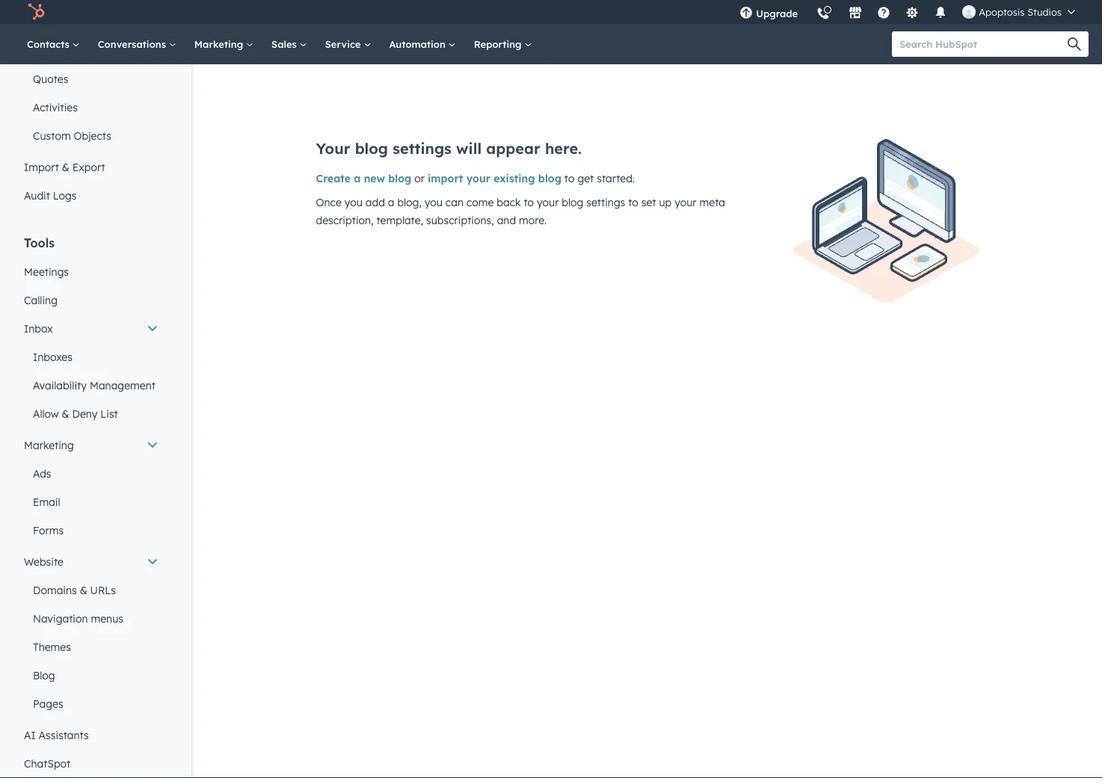 Task type: describe. For each thing, give the bounding box(es) containing it.
blog,
[[397, 196, 422, 209]]

urls
[[90, 584, 116, 597]]

audit logs link
[[15, 182, 167, 210]]

navigation menus link
[[15, 605, 167, 633]]

tools
[[24, 236, 55, 250]]

hubspot link
[[18, 3, 56, 21]]

chatspot link
[[15, 750, 167, 778]]

themes
[[33, 641, 71, 654]]

audit
[[24, 189, 50, 202]]

domains
[[33, 584, 77, 597]]

to for back
[[524, 196, 534, 209]]

management
[[90, 379, 155, 392]]

email link
[[15, 488, 167, 517]]

create a new blog or import your existing blog to get started.
[[316, 172, 635, 185]]

navigation
[[33, 612, 88, 625]]

sales link
[[262, 24, 316, 64]]

export
[[72, 161, 105, 174]]

marketing inside button
[[24, 439, 74, 452]]

deny
[[72, 408, 98, 421]]

blog link
[[15, 662, 167, 690]]

pages link
[[15, 690, 167, 719]]

allow
[[33, 408, 59, 421]]

apoptosis studios
[[979, 6, 1062, 18]]

domains & urls link
[[15, 577, 167, 605]]

automation link
[[380, 24, 465, 64]]

blog inside once you add a blog, you can come back to your blog settings to set up your meta description, template, subscriptions, and more.
[[562, 196, 583, 209]]

and
[[497, 214, 516, 227]]

started.
[[597, 172, 635, 185]]

ads
[[33, 467, 51, 480]]

website button
[[15, 548, 167, 577]]

conversations
[[98, 38, 169, 50]]

activities
[[33, 101, 78, 114]]

inbox
[[24, 322, 53, 335]]

import & export
[[24, 161, 105, 174]]

blog down here.
[[538, 172, 562, 185]]

will
[[456, 139, 482, 158]]

quotes link
[[15, 65, 167, 93]]

search button
[[1060, 31, 1089, 57]]

meetings
[[24, 265, 69, 279]]

reporting link
[[465, 24, 541, 64]]

studios
[[1027, 6, 1062, 18]]

custom objects
[[33, 129, 111, 142]]

blog left or
[[388, 172, 412, 185]]

more.
[[519, 214, 547, 227]]

help image
[[877, 7, 891, 20]]

here.
[[545, 139, 582, 158]]

marketing link
[[185, 24, 262, 64]]

1 horizontal spatial your
[[537, 196, 559, 209]]

upgrade
[[756, 7, 798, 19]]

get
[[578, 172, 594, 185]]

blog up new
[[355, 139, 388, 158]]

back
[[497, 196, 521, 209]]

chatspot
[[24, 757, 71, 771]]

a inside once you add a blog, you can come back to your blog settings to set up your meta description, template, subscriptions, and more.
[[388, 196, 394, 209]]

audit logs
[[24, 189, 77, 202]]

0 horizontal spatial a
[[354, 172, 361, 185]]

0 horizontal spatial your
[[466, 172, 490, 185]]

your blog settings will appear here.
[[316, 139, 582, 158]]

custom objects link
[[15, 122, 167, 150]]

settings image
[[906, 7, 919, 20]]

calling icon button
[[811, 1, 836, 24]]

come
[[466, 196, 494, 209]]

& for domains
[[80, 584, 87, 597]]

can
[[446, 196, 464, 209]]

inboxes
[[33, 351, 72, 364]]

your
[[316, 139, 350, 158]]

availability
[[33, 379, 87, 392]]

settings link
[[897, 0, 928, 24]]

help button
[[871, 0, 897, 24]]

meetings link
[[15, 258, 167, 286]]

to for blog
[[564, 172, 575, 185]]

template,
[[376, 214, 423, 227]]

existing
[[494, 172, 535, 185]]

1 you from the left
[[344, 196, 363, 209]]



Task type: locate. For each thing, give the bounding box(es) containing it.
settings up or
[[393, 139, 452, 158]]

marketplaces button
[[840, 0, 871, 24]]

service link
[[316, 24, 380, 64]]

2 vertical spatial &
[[80, 584, 87, 597]]

1 vertical spatial &
[[62, 408, 69, 421]]

ads link
[[15, 460, 167, 488]]

blog
[[33, 669, 55, 682]]

apoptosis
[[979, 6, 1025, 18]]

email
[[33, 496, 60, 509]]

& for import
[[62, 161, 69, 174]]

themes link
[[15, 633, 167, 662]]

once
[[316, 196, 342, 209]]

1 vertical spatial marketing
[[24, 439, 74, 452]]

ai assistants
[[24, 729, 89, 742]]

you
[[344, 196, 363, 209], [425, 196, 443, 209]]

blog down the get
[[562, 196, 583, 209]]

appear
[[486, 139, 540, 158]]

inboxes link
[[15, 343, 167, 372]]

reporting
[[474, 38, 525, 50]]

create a new blog button
[[316, 170, 412, 188]]

& left urls
[[80, 584, 87, 597]]

logs
[[53, 189, 77, 202]]

2 you from the left
[[425, 196, 443, 209]]

Search HubSpot search field
[[892, 31, 1075, 57]]

create
[[316, 172, 351, 185]]

to
[[564, 172, 575, 185], [524, 196, 534, 209], [628, 196, 638, 209]]

2 horizontal spatial your
[[675, 196, 697, 209]]

activities link
[[15, 93, 167, 122]]

0 vertical spatial &
[[62, 161, 69, 174]]

inbox button
[[15, 315, 167, 343]]

ai assistants link
[[15, 722, 167, 750]]

quotes
[[33, 73, 68, 86]]

list
[[100, 408, 118, 421]]

to left "set"
[[628, 196, 638, 209]]

marketing
[[194, 38, 246, 50], [24, 439, 74, 452]]

to left the get
[[564, 172, 575, 185]]

0 horizontal spatial to
[[524, 196, 534, 209]]

import
[[24, 161, 59, 174]]

1 horizontal spatial you
[[425, 196, 443, 209]]

forms
[[33, 524, 64, 537]]

once you add a blog, you can come back to your blog settings to set up your meta description, template, subscriptions, and more.
[[316, 196, 725, 227]]

blog
[[355, 139, 388, 158], [388, 172, 412, 185], [538, 172, 562, 185], [562, 196, 583, 209]]

1 horizontal spatial marketing
[[194, 38, 246, 50]]

tara schultz image
[[963, 5, 976, 19]]

forms link
[[15, 517, 167, 545]]

allow & deny list link
[[15, 400, 167, 428]]

new
[[364, 172, 385, 185]]

marketing left sales in the top of the page
[[194, 38, 246, 50]]

& for allow
[[62, 408, 69, 421]]

objects
[[74, 129, 111, 142]]

calling
[[24, 294, 58, 307]]

or
[[414, 172, 425, 185]]

calling link
[[15, 286, 167, 315]]

up
[[659, 196, 672, 209]]

meta
[[700, 196, 725, 209]]

domains & urls
[[33, 584, 116, 597]]

settings
[[393, 139, 452, 158], [586, 196, 625, 209]]

contacts link
[[18, 24, 89, 64]]

tools element
[[15, 235, 167, 778]]

1 horizontal spatial to
[[564, 172, 575, 185]]

hubspot image
[[27, 3, 45, 21]]

a right add
[[388, 196, 394, 209]]

search image
[[1068, 37, 1081, 51]]

1 vertical spatial settings
[[586, 196, 625, 209]]

custom
[[33, 129, 71, 142]]

your up come
[[466, 172, 490, 185]]

apoptosis studios button
[[954, 0, 1084, 24]]

0 horizontal spatial marketing
[[24, 439, 74, 452]]

website
[[24, 556, 63, 569]]

subscriptions,
[[426, 214, 494, 227]]

& left export
[[62, 161, 69, 174]]

add
[[366, 196, 385, 209]]

0 vertical spatial settings
[[393, 139, 452, 158]]

1 horizontal spatial settings
[[586, 196, 625, 209]]

a
[[354, 172, 361, 185], [388, 196, 394, 209]]

& left deny
[[62, 408, 69, 421]]

menu containing apoptosis studios
[[731, 0, 1084, 30]]

your right up
[[675, 196, 697, 209]]

navigation menus
[[33, 612, 123, 625]]

import
[[428, 172, 463, 185]]

settings inside once you add a blog, you can come back to your blog settings to set up your meta description, template, subscriptions, and more.
[[586, 196, 625, 209]]

availability management
[[33, 379, 155, 392]]

marketing up ads
[[24, 439, 74, 452]]

to up 'more.'
[[524, 196, 534, 209]]

notifications image
[[934, 7, 948, 20]]

ai
[[24, 729, 36, 742]]

0 vertical spatial marketing
[[194, 38, 246, 50]]

menu
[[731, 0, 1084, 30]]

a left new
[[354, 172, 361, 185]]

0 horizontal spatial you
[[344, 196, 363, 209]]

upgrade image
[[740, 7, 753, 20]]

service
[[325, 38, 364, 50]]

settings down 'started.'
[[586, 196, 625, 209]]

availability management link
[[15, 372, 167, 400]]

import your existing blog link
[[428, 172, 562, 185]]

1 horizontal spatial a
[[388, 196, 394, 209]]

calling icon image
[[817, 7, 830, 21]]

1 vertical spatial a
[[388, 196, 394, 209]]

automation
[[389, 38, 448, 50]]

marketing button
[[15, 431, 167, 460]]

description,
[[316, 214, 374, 227]]

conversations link
[[89, 24, 185, 64]]

0 horizontal spatial settings
[[393, 139, 452, 158]]

allow & deny list
[[33, 408, 118, 421]]

&
[[62, 161, 69, 174], [62, 408, 69, 421], [80, 584, 87, 597]]

sales
[[271, 38, 300, 50]]

2 horizontal spatial to
[[628, 196, 638, 209]]

your up 'more.'
[[537, 196, 559, 209]]

set
[[641, 196, 656, 209]]

contacts
[[27, 38, 72, 50]]

you left "can"
[[425, 196, 443, 209]]

0 vertical spatial a
[[354, 172, 361, 185]]

marketplaces image
[[849, 7, 862, 20]]

assistants
[[39, 729, 89, 742]]

you up description,
[[344, 196, 363, 209]]



Task type: vqa. For each thing, say whether or not it's contained in the screenshot.
or
yes



